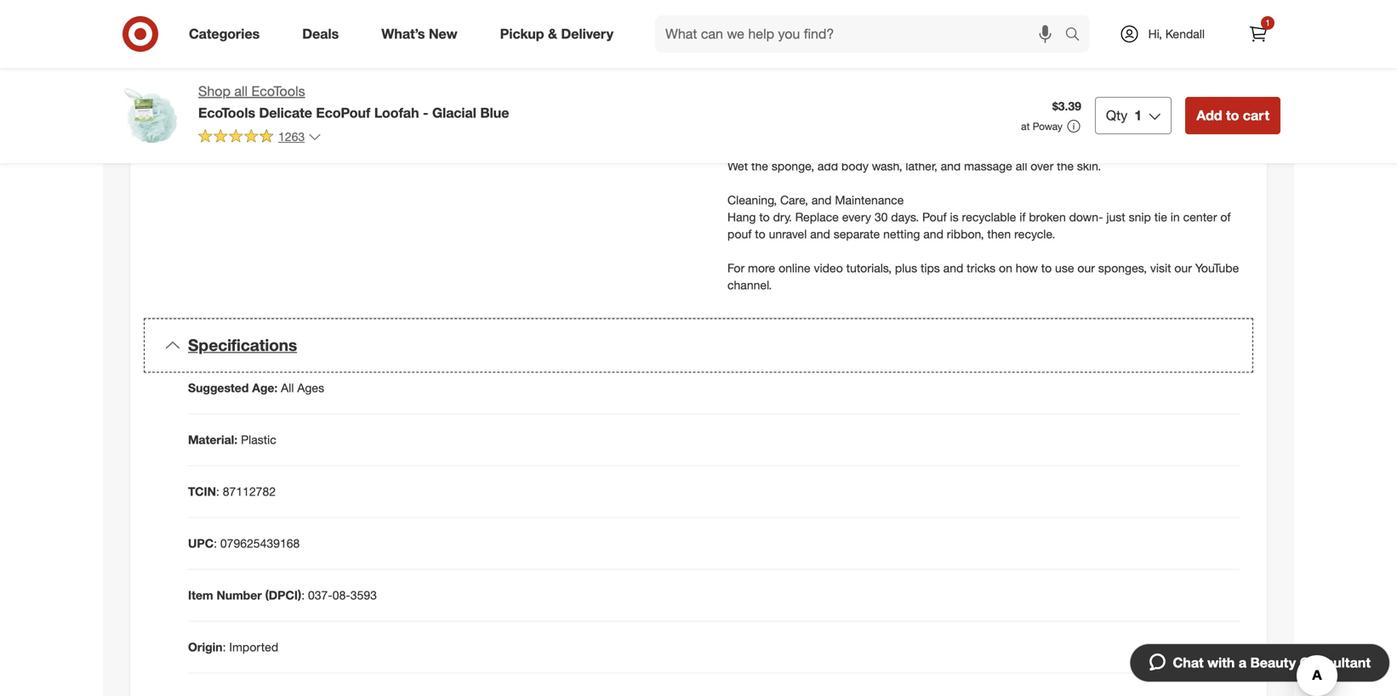 Task type: describe. For each thing, give the bounding box(es) containing it.
chat with a beauty consultant
[[1173, 655, 1371, 672]]

compostable
[[844, 91, 914, 106]]

over
[[1031, 159, 1054, 174]]

tcin : 87112782
[[188, 485, 276, 500]]

ribbon,
[[947, 227, 984, 242]]

1 horizontal spatial 100%
[[394, 6, 425, 21]]

delicate inside shop all ecotools ecotools delicate ecopouf loofah - glacial blue
[[259, 105, 312, 121]]

hi, kendall
[[1148, 26, 1205, 41]]

to left the dry.
[[759, 210, 770, 225]]

cruelty-
[[240, 77, 283, 92]]

material: plastic
[[188, 433, 276, 448]]

at poway
[[1021, 120, 1063, 133]]

: left 037-
[[301, 588, 305, 603]]

material:
[[188, 433, 238, 448]]

a inside chat with a beauty consultant button
[[1239, 655, 1247, 672]]

online
[[779, 261, 811, 276]]

environment)!
[[591, 53, 664, 68]]

item number (dpci) : 037-08-3593
[[188, 588, 377, 603]]

hi,
[[1148, 26, 1162, 41]]

tricks
[[967, 261, 996, 276]]

0 vertical spatial (in
[[466, 53, 478, 68]]

the
[[205, 6, 225, 21]]

channel.
[[728, 278, 772, 293]]

is inside • packaging contains recycled content: 0% of packaging made from plastic- plastic free packaging • packaging contains compostable elements: our packaging is made from fsc certified paper and printed with soy ink, and it's biodegradable (in a home composting environment)
[[1055, 91, 1063, 106]]

drying
[[346, 30, 379, 44]]

all
[[281, 381, 294, 396]]

free
[[283, 77, 306, 92]]

is up free
[[287, 53, 295, 68]]

what's
[[381, 26, 425, 42]]

video
[[814, 261, 843, 276]]

vegan-
[[333, 77, 370, 92]]

0 horizontal spatial recycled
[[428, 6, 474, 21]]

animals
[[582, 77, 622, 92]]

0 horizontal spatial a
[[482, 53, 488, 68]]

&
[[548, 26, 557, 42]]

is inside the cleaning, care, and maintenance hang to dry. replace every 30 days. pouf is recyclable if broken down- just snip tie in center of pouf to unravel and separate netting and ribbon, then recycle.
[[950, 210, 959, 225]]

new
[[429, 26, 458, 42]]

with inside • packaging contains recycled content: 0% of packaging made from plastic- plastic free packaging • packaging contains compostable elements: our packaging is made from fsc certified paper and printed with soy ink, and it's biodegradable (in a home composting environment)
[[792, 108, 814, 123]]

0%
[[940, 57, 958, 72]]

1 link
[[1240, 15, 1277, 53]]

of inside • packaging contains recycled content: 0% of packaging made from plastic- plastic free packaging • packaging contains compostable elements: our packaging is made from fsc certified paper and printed with soy ink, and it's biodegradable (in a home composting environment)
[[962, 57, 972, 72]]

add
[[1197, 107, 1222, 124]]

lather,
[[906, 159, 938, 174]]

skin
[[640, 6, 661, 21]]

and right lather, at the right of the page
[[941, 159, 961, 174]]

free inside • packaging contains recycled content: 0% of packaging made from plastic- plastic free packaging • packaging contains compostable elements: our packaging is made from fsc certified paper and printed with soy ink, and it's biodegradable (in a home composting environment)
[[1176, 57, 1197, 72]]

add to cart
[[1197, 107, 1270, 124]]

and inside for more online video tutorials, plus tips and tricks on how to use our sponges, visit our youtube channel.
[[943, 261, 964, 276]]

recyclable
[[962, 210, 1016, 225]]

deals
[[302, 26, 339, 42]]

0 horizontal spatial plastic-
[[299, 53, 338, 68]]

on inside for more online video tutorials, plus tips and tricks on how to use our sponges, visit our youtube channel.
[[999, 261, 1012, 276]]

netting inside the cleaning, care, and maintenance hang to dry. replace every 30 days. pouf is recyclable if broken down- just snip tie in center of pouf to unravel and separate netting and ribbon, then recycle.
[[883, 227, 920, 242]]

more
[[748, 261, 775, 276]]

1 • from the top
[[728, 57, 734, 72]]

sponge,
[[772, 159, 814, 174]]

printed
[[751, 108, 789, 123]]

ages
[[297, 381, 324, 396]]

with inside button
[[1208, 655, 1235, 672]]

: for 87112782
[[216, 485, 219, 500]]

plastic
[[1138, 57, 1173, 72]]

qty
[[1106, 107, 1128, 124]]

ecopouf inside shop all ecotools ecotools delicate ecopouf loofah - glacial blue
[[316, 105, 370, 121]]

shop all ecotools ecotools delicate ecopouf loofah - glacial blue
[[198, 83, 509, 121]]

0 vertical spatial netting
[[477, 6, 514, 21]]

our inside • packaging contains recycled content: 0% of packaging made from plastic- plastic free packaging • packaging contains compostable elements: our packaging is made from fsc certified paper and printed with soy ink, and it's biodegradable (in a home composting environment)
[[973, 91, 993, 106]]

for
[[291, 30, 305, 44]]

if
[[1020, 210, 1026, 225]]

30
[[875, 210, 888, 225]]

08-
[[333, 588, 350, 603]]

(in inside • packaging contains recycled content: 0% of packaging made from plastic- plastic free packaging • packaging contains compostable elements: our packaging is made from fsc certified paper and printed with soy ink, and it's biodegradable (in a home composting environment)
[[983, 108, 995, 123]]

079625439168
[[220, 537, 300, 551]]

content:
[[893, 57, 937, 72]]

categories
[[189, 26, 260, 42]]

days.
[[891, 210, 919, 225]]

pouf
[[728, 227, 752, 242]]

wash,
[[872, 159, 902, 174]]

1263
[[278, 129, 305, 144]]

2 contains from the top
[[796, 91, 841, 106]]

to up pickup
[[517, 6, 528, 21]]

for
[[728, 261, 745, 276]]

then
[[987, 227, 1011, 242]]

just
[[1107, 210, 1126, 225]]

hanging ribbon for added drying ease and convenience
[[205, 30, 502, 44]]

ecotools up 1263
[[251, 83, 305, 100]]

poway
[[1033, 120, 1063, 133]]

our packaging is plastic-free and biodegradable (in a home composting environment)!
[[205, 53, 664, 68]]

pickup & delivery
[[500, 26, 614, 42]]

0 vertical spatial delicate
[[228, 6, 272, 21]]

kendall
[[1166, 26, 1205, 41]]

gently
[[531, 6, 564, 21]]

hanging
[[205, 30, 250, 44]]

and right free
[[309, 77, 330, 92]]

blue
[[480, 105, 509, 121]]

recycle.
[[1014, 227, 1055, 242]]

biodegradable inside • packaging contains recycled content: 0% of packaging made from plastic- plastic free packaging • packaging contains compostable elements: our packaging is made from fsc certified paper and printed with soy ink, and it's biodegradable (in a home composting environment)
[[902, 108, 979, 123]]

3593
[[350, 588, 377, 603]]

cart
[[1243, 107, 1270, 124]]

2 vertical spatial made
[[1067, 91, 1097, 106]]

beauty
[[1250, 655, 1296, 672]]

tcin
[[188, 485, 216, 500]]

ecotools down shop
[[198, 105, 255, 121]]

87112782
[[223, 485, 276, 500]]

2 • from the top
[[728, 91, 734, 106]]

body
[[841, 159, 869, 174]]

origin : imported
[[188, 640, 278, 655]]

2 our from the left
[[1175, 261, 1192, 276]]



Task type: locate. For each thing, give the bounding box(es) containing it.
made
[[335, 6, 365, 21], [1034, 57, 1064, 72], [1067, 91, 1097, 106]]

on right tested at left top
[[565, 77, 578, 92]]

home inside • packaging contains recycled content: 0% of packaging made from plastic- plastic free packaging • packaging contains compostable elements: our packaging is made from fsc certified paper and printed with soy ink, and it's biodegradable (in a home composting environment)
[[1008, 108, 1038, 123]]

care,
[[780, 193, 808, 208]]

0 horizontal spatial our
[[205, 53, 225, 68]]

1 the from the left
[[751, 159, 768, 174]]

0 vertical spatial a
[[482, 53, 488, 68]]

is right pouf
[[950, 210, 959, 225]]

1 horizontal spatial recycled
[[844, 57, 890, 72]]

our right visit
[[1175, 261, 1192, 276]]

1 horizontal spatial made
[[1034, 57, 1064, 72]]

0 horizontal spatial 100%
[[205, 77, 236, 92]]

cleaning, care, and maintenance hang to dry. replace every 30 days. pouf is recyclable if broken down- just snip tie in center of pouf to unravel and separate netting and ribbon, then recycle.
[[728, 193, 1231, 242]]

search button
[[1057, 15, 1098, 56]]

with right the chat
[[1208, 655, 1235, 672]]

0 horizontal spatial 1
[[1135, 107, 1142, 124]]

1 horizontal spatial on
[[999, 261, 1012, 276]]

100% up what's
[[394, 6, 425, 21]]

1 vertical spatial made
[[1034, 57, 1064, 72]]

1 vertical spatial (in
[[983, 108, 995, 123]]

separate
[[834, 227, 880, 242]]

0 vertical spatial recycled
[[428, 6, 474, 21]]

youtube
[[1195, 261, 1239, 276]]

1 horizontal spatial the
[[1057, 159, 1074, 174]]

packaging
[[228, 53, 283, 68], [975, 57, 1030, 72], [728, 74, 783, 89], [996, 91, 1051, 106]]

0 vertical spatial our
[[205, 53, 225, 68]]

upc : 079625439168
[[188, 537, 300, 551]]

100% left cruelty-
[[205, 77, 236, 92]]

all right shop
[[234, 83, 248, 100]]

all left over
[[1016, 159, 1027, 174]]

biodegradable up 100% cruelty-free and vegan- ecotools products are never tested on animals
[[385, 53, 463, 68]]

1 horizontal spatial biodegradable
[[902, 108, 979, 123]]

dry.
[[773, 210, 792, 225]]

plastic- down added
[[299, 53, 338, 68]]

$3.39
[[1052, 99, 1081, 114]]

soy
[[818, 108, 836, 123]]

composting up tested at left top
[[525, 53, 588, 68]]

for more online video tutorials, plus tips and tricks on how to use our sponges, visit our youtube channel.
[[728, 261, 1239, 293]]

1 vertical spatial contains
[[796, 91, 841, 106]]

0 horizontal spatial netting
[[477, 6, 514, 21]]

0 vertical spatial 1
[[1266, 17, 1270, 28]]

is up deals
[[323, 6, 332, 21]]

our down hanging
[[205, 53, 225, 68]]

0 vertical spatial home
[[491, 53, 522, 68]]

packaging right 0%
[[975, 57, 1030, 72]]

0 horizontal spatial all
[[234, 83, 248, 100]]

to left use
[[1041, 261, 1052, 276]]

glacial
[[432, 105, 476, 121]]

skin.
[[1077, 159, 1101, 174]]

home up never
[[491, 53, 522, 68]]

on left how
[[999, 261, 1012, 276]]

recycled
[[428, 6, 474, 21], [844, 57, 890, 72]]

and down pouf
[[924, 227, 944, 242]]

with up ease
[[368, 6, 391, 21]]

2 vertical spatial with
[[1208, 655, 1235, 672]]

0 vertical spatial of
[[962, 57, 972, 72]]

1 horizontal spatial free
[[1176, 57, 1197, 72]]

products
[[424, 77, 472, 92]]

0 horizontal spatial biodegradable
[[385, 53, 463, 68]]

2 horizontal spatial a
[[1239, 655, 1247, 672]]

1 vertical spatial •
[[728, 91, 734, 106]]

netting down days.
[[883, 227, 920, 242]]

is up poway
[[1055, 91, 1063, 106]]

1 vertical spatial biodegradable
[[902, 108, 979, 123]]

What can we help you find? suggestions appear below search field
[[655, 15, 1069, 53]]

delicate up 1263
[[259, 105, 312, 121]]

0 horizontal spatial (in
[[466, 53, 478, 68]]

our right use
[[1078, 261, 1095, 276]]

every
[[842, 210, 871, 225]]

packaging
[[737, 57, 793, 72], [737, 91, 793, 106]]

037-
[[308, 588, 333, 603]]

0 horizontal spatial free
[[338, 53, 359, 68]]

tie
[[1154, 210, 1167, 225]]

our
[[1078, 261, 1095, 276], [1175, 261, 1192, 276]]

1 vertical spatial our
[[973, 91, 993, 106]]

: left imported
[[223, 640, 226, 655]]

replace
[[795, 210, 839, 225]]

0 vertical spatial contains
[[796, 57, 841, 72]]

and down compostable
[[861, 108, 881, 123]]

0 horizontal spatial our
[[1078, 261, 1095, 276]]

1 vertical spatial delicate
[[259, 105, 312, 121]]

0 vertical spatial on
[[565, 77, 578, 92]]

a left beauty
[[1239, 655, 1247, 672]]

2 vertical spatial a
[[1239, 655, 1247, 672]]

1 horizontal spatial a
[[998, 108, 1005, 123]]

1 horizontal spatial our
[[973, 91, 993, 106]]

delicate
[[228, 6, 272, 21], [259, 105, 312, 121]]

(in
[[466, 53, 478, 68], [983, 108, 995, 123]]

1 horizontal spatial our
[[1175, 261, 1192, 276]]

1 vertical spatial 1
[[1135, 107, 1142, 124]]

2 horizontal spatial made
[[1067, 91, 1097, 106]]

0 horizontal spatial composting
[[525, 53, 588, 68]]

packaging up at
[[996, 91, 1051, 106]]

: for 079625439168
[[214, 537, 217, 551]]

use
[[1055, 261, 1074, 276]]

and up replace
[[812, 193, 832, 208]]

-
[[423, 105, 428, 121]]

1 packaging from the top
[[737, 57, 793, 72]]

from up qty
[[1100, 91, 1125, 106]]

(in left at
[[983, 108, 995, 123]]

search
[[1057, 27, 1098, 44]]

0 vertical spatial ecopouf
[[275, 6, 320, 21]]

delicate up ribbon at the top of page
[[228, 6, 272, 21]]

home left "$3.39"
[[1008, 108, 1038, 123]]

at
[[1021, 120, 1030, 133]]

0 horizontal spatial the
[[751, 159, 768, 174]]

and left printed
[[728, 108, 748, 123]]

item
[[188, 588, 213, 603]]

down-
[[1069, 210, 1103, 225]]

center
[[1183, 210, 1217, 225]]

cleaning,
[[728, 193, 777, 208]]

ecotools up loofah
[[374, 77, 421, 92]]

chat
[[1173, 655, 1204, 672]]

free up "vegan-"
[[338, 53, 359, 68]]

all inside shop all ecotools ecotools delicate ecopouf loofah - glacial blue
[[234, 83, 248, 100]]

a left at
[[998, 108, 1005, 123]]

0 vertical spatial made
[[335, 6, 365, 21]]

0 vertical spatial with
[[368, 6, 391, 21]]

1 vertical spatial 100%
[[205, 77, 236, 92]]

: for imported
[[223, 640, 226, 655]]

plastic- left the plastic
[[1095, 57, 1135, 72]]

2 packaging from the top
[[737, 91, 793, 106]]

the right wet
[[751, 159, 768, 174]]

sponges,
[[1098, 261, 1147, 276]]

of right center
[[1221, 210, 1231, 225]]

the delicate ecopouf is made with 100% recycled netting to gently remove dead skin
[[205, 6, 661, 21]]

1 horizontal spatial (in
[[983, 108, 995, 123]]

100%
[[394, 6, 425, 21], [205, 77, 236, 92]]

tested
[[528, 77, 562, 92]]

a
[[482, 53, 488, 68], [998, 108, 1005, 123], [1239, 655, 1247, 672]]

plastic
[[241, 433, 276, 448]]

0 vertical spatial packaging
[[737, 57, 793, 72]]

ease
[[383, 30, 408, 44]]

1 vertical spatial all
[[1016, 159, 1027, 174]]

to inside for more online video tutorials, plus tips and tricks on how to use our sponges, visit our youtube channel.
[[1041, 261, 1052, 276]]

free down kendall
[[1176, 57, 1197, 72]]

0 vertical spatial •
[[728, 57, 734, 72]]

0 vertical spatial 100%
[[394, 6, 425, 21]]

visit
[[1150, 261, 1171, 276]]

0 vertical spatial from
[[1067, 57, 1092, 72]]

ribbon
[[253, 30, 287, 44]]

1 vertical spatial of
[[1221, 210, 1231, 225]]

1 horizontal spatial all
[[1016, 159, 1027, 174]]

a up are
[[482, 53, 488, 68]]

1 horizontal spatial 1
[[1266, 17, 1270, 28]]

shop
[[198, 83, 231, 100]]

image of ecotools delicate ecopouf loofah - glacial blue image
[[117, 82, 185, 150]]

massage
[[964, 159, 1012, 174]]

1 vertical spatial packaging
[[737, 91, 793, 106]]

wet the sponge, add body wash, lather, and massage all over the skin.
[[728, 159, 1101, 174]]

and down replace
[[810, 227, 830, 242]]

the right over
[[1057, 159, 1074, 174]]

and right tips
[[943, 261, 964, 276]]

1 vertical spatial home
[[1008, 108, 1038, 123]]

0 horizontal spatial with
[[368, 6, 391, 21]]

0 horizontal spatial on
[[565, 77, 578, 92]]

unravel
[[769, 227, 807, 242]]

recycled down what can we help you find? suggestions appear below search field
[[844, 57, 890, 72]]

fsc
[[1128, 91, 1151, 106]]

pouf
[[922, 210, 947, 225]]

1 vertical spatial ecopouf
[[316, 105, 370, 121]]

•
[[728, 57, 734, 72], [728, 91, 734, 106]]

1 contains from the top
[[796, 57, 841, 72]]

and right ease
[[411, 30, 431, 44]]

1 down fsc
[[1135, 107, 1142, 124]]

1 vertical spatial composting
[[1042, 108, 1105, 123]]

(in down convenience
[[466, 53, 478, 68]]

ecotools
[[374, 77, 421, 92], [251, 83, 305, 100], [198, 105, 255, 121]]

1 vertical spatial on
[[999, 261, 1012, 276]]

: left 079625439168
[[214, 537, 217, 551]]

0 horizontal spatial of
[[962, 57, 972, 72]]

all
[[234, 83, 248, 100], [1016, 159, 1027, 174]]

1 our from the left
[[1078, 261, 1095, 276]]

never
[[495, 77, 525, 92]]

2 the from the left
[[1057, 159, 1074, 174]]

composting left qty
[[1042, 108, 1105, 123]]

convenience
[[435, 30, 502, 44]]

it's
[[884, 108, 899, 123]]

ecopouf up for
[[275, 6, 320, 21]]

1 vertical spatial from
[[1100, 91, 1125, 106]]

1 horizontal spatial netting
[[883, 227, 920, 242]]

a inside • packaging contains recycled content: 0% of packaging made from plastic- plastic free packaging • packaging contains compostable elements: our packaging is made from fsc certified paper and printed with soy ink, and it's biodegradable (in a home composting environment)
[[998, 108, 1005, 123]]

packaging up printed
[[728, 74, 783, 89]]

to right add
[[1226, 107, 1239, 124]]

1 horizontal spatial composting
[[1042, 108, 1105, 123]]

to right pouf
[[755, 227, 766, 242]]

consultant
[[1300, 655, 1371, 672]]

1 horizontal spatial with
[[792, 108, 814, 123]]

dead
[[610, 6, 637, 21]]

of right 0%
[[962, 57, 972, 72]]

netting up pickup
[[477, 6, 514, 21]]

(dpci)
[[265, 588, 301, 603]]

and down 'drying'
[[362, 53, 382, 68]]

0 vertical spatial composting
[[525, 53, 588, 68]]

:
[[216, 485, 219, 500], [214, 537, 217, 551], [301, 588, 305, 603], [223, 640, 226, 655]]

imported
[[229, 640, 278, 655]]

1 vertical spatial recycled
[[844, 57, 890, 72]]

of
[[962, 57, 972, 72], [1221, 210, 1231, 225]]

to
[[517, 6, 528, 21], [1226, 107, 1239, 124], [759, 210, 770, 225], [755, 227, 766, 242], [1041, 261, 1052, 276]]

1 horizontal spatial from
[[1100, 91, 1125, 106]]

1 horizontal spatial plastic-
[[1095, 57, 1135, 72]]

added
[[308, 30, 343, 44]]

1 horizontal spatial of
[[1221, 210, 1231, 225]]

plastic- inside • packaging contains recycled content: 0% of packaging made from plastic- plastic free packaging • packaging contains compostable elements: our packaging is made from fsc certified paper and printed with soy ink, and it's biodegradable (in a home composting environment)
[[1095, 57, 1135, 72]]

biodegradable down elements:
[[902, 108, 979, 123]]

from down search button
[[1067, 57, 1092, 72]]

2 horizontal spatial with
[[1208, 655, 1235, 672]]

age:
[[252, 381, 278, 396]]

: left the 87112782
[[216, 485, 219, 500]]

number
[[217, 588, 262, 603]]

plus
[[895, 261, 917, 276]]

0 horizontal spatial from
[[1067, 57, 1092, 72]]

ecopouf down "vegan-"
[[316, 105, 370, 121]]

packaging up cruelty-
[[228, 53, 283, 68]]

1 vertical spatial a
[[998, 108, 1005, 123]]

our right elements:
[[973, 91, 993, 106]]

remove
[[567, 6, 606, 21]]

categories link
[[174, 15, 281, 53]]

certified
[[1154, 91, 1198, 106]]

0 horizontal spatial made
[[335, 6, 365, 21]]

loofah
[[374, 105, 419, 121]]

of inside the cleaning, care, and maintenance hang to dry. replace every 30 days. pouf is recyclable if broken down- just snip tie in center of pouf to unravel and separate netting and ribbon, then recycle.
[[1221, 210, 1231, 225]]

1 right kendall
[[1266, 17, 1270, 28]]

0 vertical spatial all
[[234, 83, 248, 100]]

1 vertical spatial netting
[[883, 227, 920, 242]]

deals link
[[288, 15, 360, 53]]

composting inside • packaging contains recycled content: 0% of packaging made from plastic- plastic free packaging • packaging contains compostable elements: our packaging is made from fsc certified paper and printed with soy ink, and it's biodegradable (in a home composting environment)
[[1042, 108, 1105, 123]]

1 vertical spatial with
[[792, 108, 814, 123]]

with left soy
[[792, 108, 814, 123]]

1263 link
[[198, 128, 322, 148]]

pickup
[[500, 26, 544, 42]]

wet
[[728, 159, 748, 174]]

ink,
[[839, 108, 858, 123]]

paper
[[1202, 91, 1233, 106]]

chat with a beauty consultant button
[[1130, 644, 1390, 683]]

1 horizontal spatial home
[[1008, 108, 1038, 123]]

0 vertical spatial biodegradable
[[385, 53, 463, 68]]

recycled up new
[[428, 6, 474, 21]]

0 horizontal spatial home
[[491, 53, 522, 68]]

to inside add to cart button
[[1226, 107, 1239, 124]]

recycled inside • packaging contains recycled content: 0% of packaging made from plastic- plastic free packaging • packaging contains compostable elements: our packaging is made from fsc certified paper and printed with soy ink, and it's biodegradable (in a home composting environment)
[[844, 57, 890, 72]]



Task type: vqa. For each thing, say whether or not it's contained in the screenshot.


